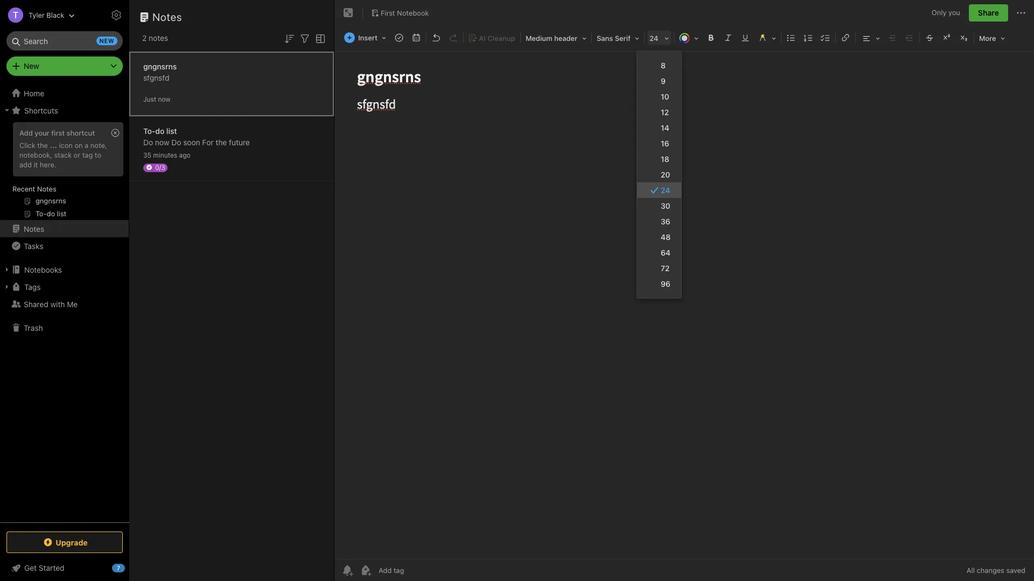Task type: locate. For each thing, give the bounding box(es) containing it.
medium header
[[526, 34, 578, 43]]

insert
[[358, 33, 378, 42]]

1 vertical spatial 24
[[661, 186, 670, 195]]

tyler black
[[29, 11, 64, 19]]

stack
[[54, 151, 72, 159]]

0 horizontal spatial the
[[37, 141, 48, 150]]

tree containing home
[[0, 85, 129, 523]]

only
[[932, 8, 947, 17]]

do down to-
[[143, 138, 153, 147]]

Font family field
[[593, 30, 643, 46]]

0 vertical spatial notes
[[152, 11, 182, 23]]

Highlight field
[[754, 30, 780, 46]]

it
[[34, 160, 38, 169]]

a
[[85, 141, 88, 150]]

0 vertical spatial 24
[[650, 34, 658, 43]]

sans
[[597, 34, 613, 43]]

to
[[95, 151, 101, 159]]

1 horizontal spatial 24
[[661, 186, 670, 195]]

started
[[39, 564, 64, 573]]

2 vertical spatial notes
[[24, 224, 44, 234]]

tree
[[0, 85, 129, 523]]

1 horizontal spatial the
[[216, 138, 227, 147]]

View options field
[[311, 31, 327, 45]]

notes link
[[0, 220, 129, 238]]

Font size field
[[646, 30, 673, 46]]

More actions field
[[1015, 4, 1028, 22]]

shortcut
[[67, 129, 95, 137]]

italic image
[[721, 30, 736, 45]]

35
[[143, 151, 151, 159]]

0 horizontal spatial do
[[143, 138, 153, 147]]

bulleted list image
[[784, 30, 799, 45]]

35 minutes ago
[[143, 151, 190, 159]]

add
[[19, 129, 33, 137]]

click
[[19, 141, 35, 150]]

first notebook
[[381, 8, 429, 17]]

24 down 20 at right top
[[661, 186, 670, 195]]

expand tags image
[[3, 283, 11, 291]]

1 horizontal spatial do
[[171, 138, 181, 147]]

now
[[158, 95, 171, 103], [155, 138, 169, 147]]

changes
[[977, 567, 1005, 575]]

get
[[24, 564, 37, 573]]

or
[[74, 151, 80, 159]]

0 vertical spatial now
[[158, 95, 171, 103]]

here.
[[40, 160, 56, 169]]

notes up tasks
[[24, 224, 44, 234]]

future
[[229, 138, 250, 147]]

group containing add your first shortcut
[[0, 119, 129, 225]]

48 link
[[637, 229, 681, 245]]

tasks button
[[0, 238, 129, 255]]

tasks
[[24, 242, 43, 251]]

72
[[661, 264, 670, 273]]

home link
[[0, 85, 129, 102]]

click to collapse image
[[125, 562, 133, 575]]

first
[[381, 8, 395, 17]]

gngnsrns sfgnsfd
[[143, 62, 177, 82]]

do down "list"
[[171, 138, 181, 147]]

your
[[35, 129, 49, 137]]

1 vertical spatial now
[[155, 138, 169, 147]]

Heading level field
[[522, 30, 590, 46]]

expand note image
[[342, 6, 355, 19]]

note,
[[90, 141, 107, 150]]

add
[[19, 160, 32, 169]]

first notebook button
[[367, 5, 433, 20]]

Note Editor text field
[[335, 52, 1034, 560]]

new button
[[6, 57, 123, 76]]

numbered list image
[[801, 30, 816, 45]]

96 link
[[637, 276, 681, 292]]

serif
[[615, 34, 631, 43]]

sfgnsfd
[[143, 73, 169, 82]]

24 up "8" link
[[650, 34, 658, 43]]

trash
[[24, 323, 43, 333]]

more actions image
[[1015, 6, 1028, 19]]

24 menu item
[[637, 183, 681, 198]]

notebook
[[397, 8, 429, 17]]

saved
[[1006, 567, 1026, 575]]

notebook,
[[19, 151, 52, 159]]

36 link
[[637, 214, 681, 229]]

share button
[[969, 4, 1008, 22]]

settings image
[[110, 9, 123, 22]]

Search text field
[[14, 31, 115, 51]]

do
[[143, 138, 153, 147], [171, 138, 181, 147]]

note window element
[[335, 0, 1034, 582]]

24 link
[[637, 183, 681, 198]]

list
[[166, 126, 177, 135]]

16
[[661, 139, 669, 148]]

notes right recent
[[37, 185, 56, 193]]

now down do
[[155, 138, 169, 147]]

expand notebooks image
[[3, 266, 11, 274]]

you
[[949, 8, 960, 17]]

now right just
[[158, 95, 171, 103]]

soon
[[183, 138, 200, 147]]

9 link
[[637, 73, 681, 89]]

the left ...
[[37, 141, 48, 150]]

tags
[[24, 283, 41, 292]]

medium
[[526, 34, 552, 43]]

click the ...
[[19, 141, 57, 150]]

icon
[[59, 141, 73, 150]]

to-
[[143, 126, 155, 135]]

dropdown list menu
[[637, 58, 681, 292]]

do
[[155, 126, 164, 135]]

48
[[661, 233, 671, 242]]

0 horizontal spatial 24
[[650, 34, 658, 43]]

24
[[650, 34, 658, 43], [661, 186, 670, 195]]

new
[[24, 61, 39, 71]]

shortcuts
[[24, 106, 58, 115]]

72 link
[[637, 261, 681, 276]]

2
[[142, 33, 147, 43]]

the right 'for'
[[216, 138, 227, 147]]

8 link
[[637, 58, 681, 73]]

group
[[0, 119, 129, 225]]

notes up notes
[[152, 11, 182, 23]]



Task type: describe. For each thing, give the bounding box(es) containing it.
9
[[661, 76, 666, 86]]

add your first shortcut
[[19, 129, 95, 137]]

all
[[967, 567, 975, 575]]

calendar event image
[[409, 30, 424, 45]]

2 do from the left
[[171, 138, 181, 147]]

bold image
[[703, 30, 719, 45]]

64
[[661, 248, 671, 257]]

underline image
[[738, 30, 753, 45]]

Font color field
[[675, 30, 702, 46]]

24 inside font size field
[[650, 34, 658, 43]]

Add tag field
[[378, 566, 458, 576]]

checklist image
[[818, 30, 833, 45]]

8
[[661, 61, 666, 70]]

20
[[661, 170, 670, 179]]

30 link
[[637, 198, 681, 214]]

2 notes
[[142, 33, 168, 43]]

10
[[661, 92, 669, 101]]

on
[[75, 141, 83, 150]]

the inside to-do list do now do soon for the future
[[216, 138, 227, 147]]

strikethrough image
[[922, 30, 937, 45]]

add filters image
[[298, 32, 311, 45]]

7
[[117, 565, 120, 572]]

8 9 10
[[661, 61, 669, 101]]

20 link
[[637, 167, 681, 183]]

upgrade
[[56, 538, 88, 548]]

1 vertical spatial notes
[[37, 185, 56, 193]]

18 link
[[637, 151, 681, 167]]

Insert field
[[342, 30, 390, 45]]

Help and Learning task checklist field
[[0, 560, 129, 577]]

notebooks
[[24, 265, 62, 274]]

Alignment field
[[857, 30, 884, 46]]

10 link
[[637, 89, 681, 105]]

upgrade button
[[6, 532, 123, 554]]

24 inside menu item
[[661, 186, 670, 195]]

0/3
[[155, 163, 165, 172]]

just
[[143, 95, 156, 103]]

now inside to-do list do now do soon for the future
[[155, 138, 169, 147]]

64 link
[[637, 245, 681, 261]]

superscript image
[[939, 30, 954, 45]]

gngnsrns
[[143, 62, 177, 71]]

undo image
[[429, 30, 444, 45]]

14
[[661, 123, 669, 133]]

tags button
[[0, 278, 129, 296]]

header
[[554, 34, 578, 43]]

all changes saved
[[967, 567, 1026, 575]]

...
[[50, 141, 57, 150]]

new search field
[[14, 31, 117, 51]]

trash link
[[0, 319, 129, 337]]

more
[[979, 34, 996, 43]]

with
[[50, 300, 65, 309]]

1 do from the left
[[143, 138, 153, 147]]

first
[[51, 129, 65, 137]]

shared with me link
[[0, 296, 129, 313]]

sans serif
[[597, 34, 631, 43]]

12 link
[[637, 105, 681, 120]]

ago
[[179, 151, 190, 159]]

tyler
[[29, 11, 45, 19]]

96
[[661, 280, 671, 289]]

share
[[978, 8, 999, 17]]

get started
[[24, 564, 64, 573]]

insert link image
[[838, 30, 853, 45]]

notes
[[149, 33, 168, 43]]

notebooks link
[[0, 261, 129, 278]]

shortcuts button
[[0, 102, 129, 119]]

add tag image
[[359, 565, 372, 577]]

group inside tree
[[0, 119, 129, 225]]

new
[[99, 37, 114, 44]]

Account field
[[0, 4, 75, 26]]

minutes
[[153, 151, 177, 159]]

shared with me
[[24, 300, 78, 309]]

for
[[202, 138, 214, 147]]

36
[[661, 217, 670, 226]]

icon on a note, notebook, stack or tag to add it here.
[[19, 141, 107, 169]]

only you
[[932, 8, 960, 17]]

to-do list do now do soon for the future
[[143, 126, 250, 147]]

the inside tree
[[37, 141, 48, 150]]

subscript image
[[957, 30, 972, 45]]

recent notes
[[12, 185, 56, 193]]

12
[[661, 108, 669, 117]]

More field
[[975, 30, 1009, 46]]

Sort options field
[[283, 31, 296, 45]]

me
[[67, 300, 78, 309]]

14 link
[[637, 120, 681, 136]]

tag
[[82, 151, 93, 159]]

add a reminder image
[[341, 565, 354, 577]]

recent
[[12, 185, 35, 193]]

Add filters field
[[298, 31, 311, 45]]

task image
[[392, 30, 407, 45]]

shared
[[24, 300, 48, 309]]



Task type: vqa. For each thing, say whether or not it's contained in the screenshot.
left and
no



